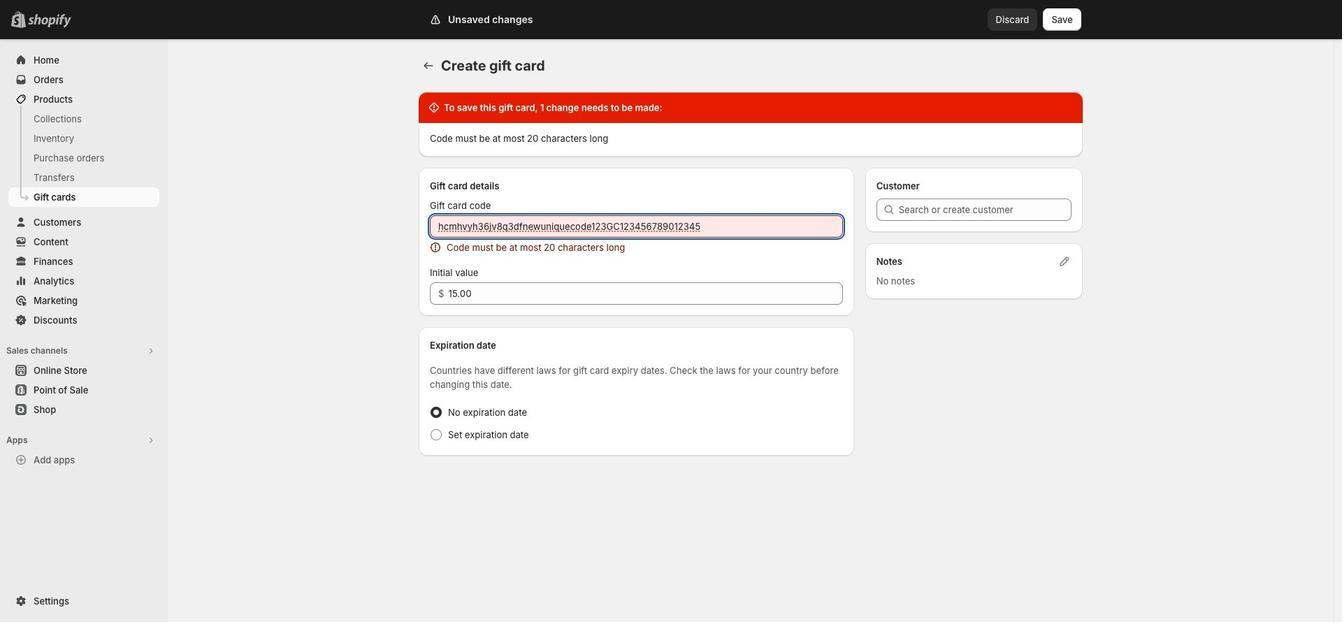Task type: vqa. For each thing, say whether or not it's contained in the screenshot.
Shopify image
yes



Task type: locate. For each thing, give the bounding box(es) containing it.
  text field
[[448, 282, 843, 305]]

None text field
[[430, 215, 843, 238]]

Search or create customer text field
[[899, 199, 1072, 221]]

shopify image
[[31, 14, 74, 28]]



